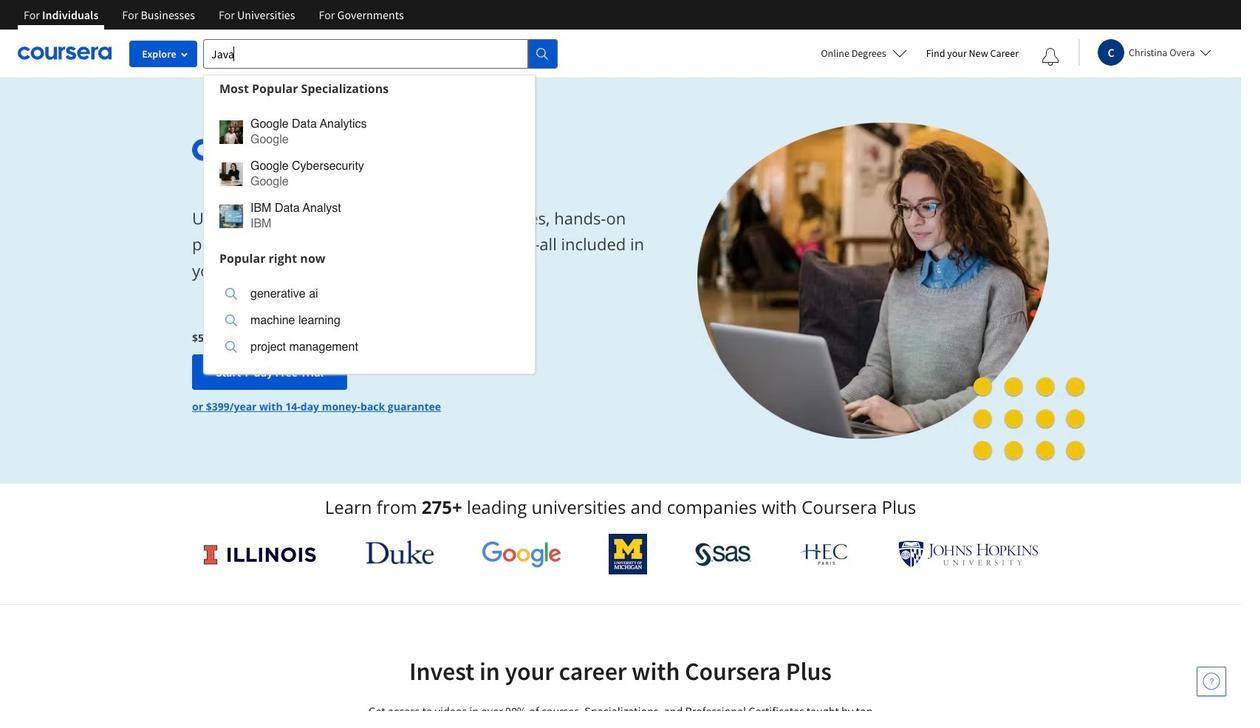 Task type: vqa. For each thing, say whether or not it's contained in the screenshot.
Master associated with Master of Science in Computer Science
no



Task type: locate. For each thing, give the bounding box(es) containing it.
duke university image
[[365, 541, 434, 564]]

None search field
[[203, 39, 558, 374]]

suggestion image image
[[219, 120, 243, 144], [219, 162, 243, 186], [219, 204, 243, 228], [225, 288, 237, 300], [225, 315, 237, 327], [225, 341, 237, 353]]

banner navigation
[[12, 0, 416, 30]]

0 vertical spatial list box
[[204, 102, 535, 245]]

autocomplete results list box
[[203, 74, 536, 374]]

1 list box from the top
[[204, 102, 535, 245]]

list box
[[204, 102, 535, 245], [204, 272, 535, 373]]

university of michigan image
[[609, 534, 647, 575]]

1 vertical spatial list box
[[204, 272, 535, 373]]

google image
[[481, 541, 561, 568]]

What do you want to learn? text field
[[203, 39, 528, 68]]



Task type: describe. For each thing, give the bounding box(es) containing it.
help center image
[[1203, 673, 1221, 691]]

coursera image
[[18, 42, 112, 65]]

2 list box from the top
[[204, 272, 535, 373]]

sas image
[[695, 543, 751, 566]]

johns hopkins university image
[[898, 541, 1039, 568]]

coursera plus image
[[192, 139, 417, 161]]

university of illinois at urbana-champaign image
[[202, 543, 318, 566]]

hec paris image
[[799, 539, 851, 570]]



